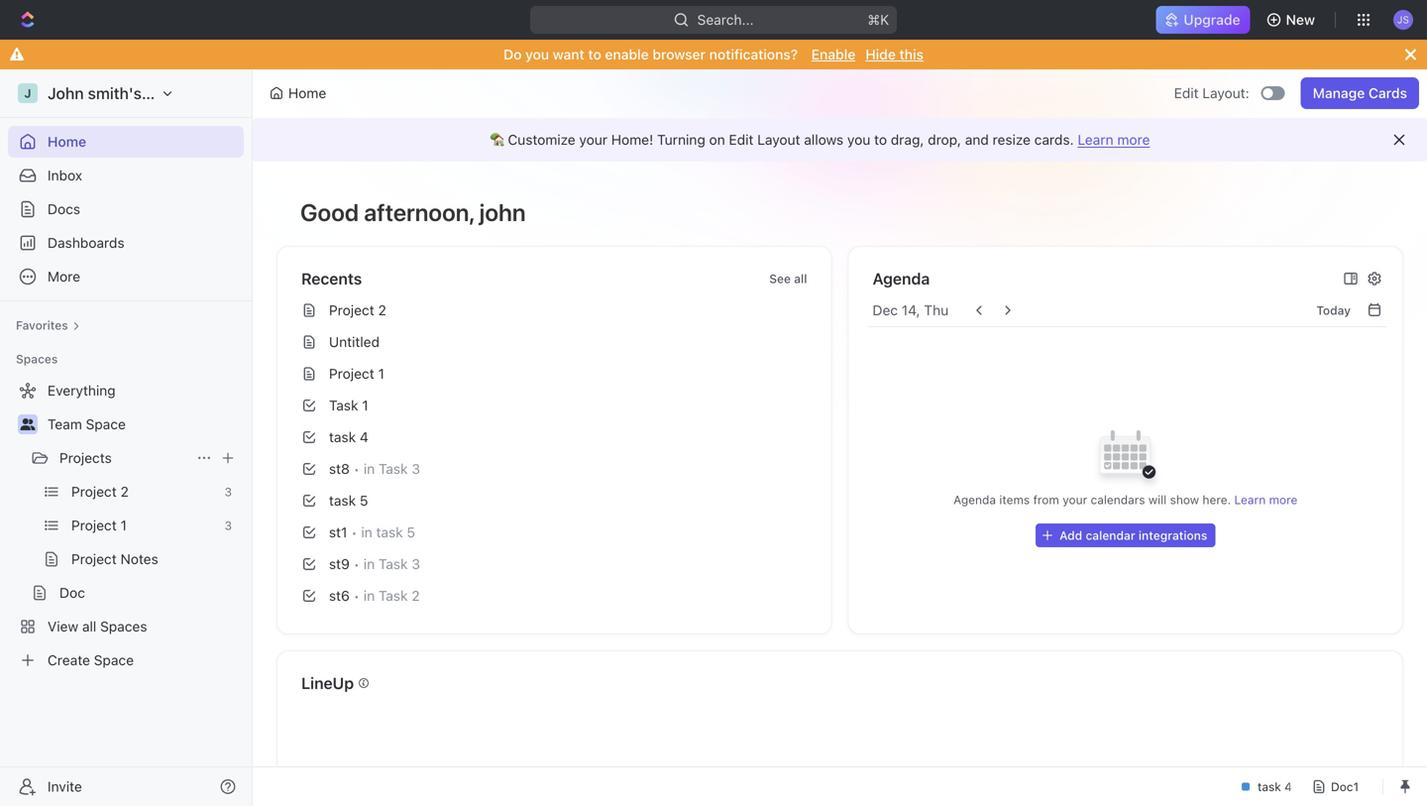 Task type: locate. For each thing, give the bounding box(es) containing it.
2 horizontal spatial 2
[[412, 587, 420, 604]]

1 horizontal spatial project 2 link
[[293, 294, 823, 326]]

0 horizontal spatial learn
[[1078, 131, 1114, 148]]

task right st8
[[379, 461, 408, 477]]

space down everything "link"
[[86, 416, 126, 432]]

spaces up create space "link" in the left of the page
[[100, 618, 147, 634]]

task down st8
[[329, 492, 356, 509]]

agenda up dec 14, thu dropdown button at the right of the page
[[873, 269, 930, 288]]

0 horizontal spatial 1
[[120, 517, 127, 533]]

1 vertical spatial agenda
[[954, 493, 996, 507]]

home!
[[611, 131, 654, 148]]

view all spaces link
[[8, 611, 240, 642]]

more
[[48, 268, 80, 285]]

spaces down favorites
[[16, 352, 58, 366]]

1 vertical spatial home
[[48, 133, 86, 150]]

project 2 link
[[293, 294, 823, 326], [71, 476, 217, 508]]

project 2 up untitled
[[329, 302, 386, 318]]

all right view
[[82, 618, 96, 634]]

🏡 customize your home! turning on edit layout allows you to drag, drop, and resize cards. learn more
[[490, 131, 1150, 148]]

1 horizontal spatial 1
[[362, 397, 368, 413]]

2 vertical spatial 1
[[120, 517, 127, 533]]

0 vertical spatial learn more link
[[1078, 131, 1150, 148]]

1 down untitled
[[378, 365, 385, 382]]

1 horizontal spatial to
[[874, 131, 887, 148]]

project 2 link up ‎task 1 link
[[293, 294, 823, 326]]

0 vertical spatial more
[[1118, 131, 1150, 148]]

‎task down st9 • in task 3
[[379, 587, 408, 604]]

0 vertical spatial space
[[86, 416, 126, 432]]

0 horizontal spatial project 1 link
[[71, 510, 217, 541]]

project 2 down projects
[[71, 483, 129, 500]]

1 horizontal spatial learn
[[1235, 493, 1266, 507]]

2 horizontal spatial 1
[[378, 365, 385, 382]]

0 vertical spatial task
[[329, 429, 356, 445]]

dec 14, thu button
[[873, 302, 949, 318]]

task up st6 • in ‎task 2
[[379, 556, 408, 572]]

learn right cards.
[[1078, 131, 1114, 148]]

task for st9
[[379, 556, 408, 572]]

your right from
[[1063, 493, 1088, 507]]

• inside st6 • in ‎task 2
[[354, 588, 360, 603]]

• inside st1 • in task 5
[[351, 525, 357, 540]]

• right st1
[[351, 525, 357, 540]]

js
[[1398, 14, 1410, 25]]

task left 4
[[329, 429, 356, 445]]

everything
[[48, 382, 116, 399]]

st9 • in task 3
[[329, 556, 420, 572]]

edit
[[1174, 85, 1199, 101], [729, 131, 754, 148]]

tree containing everything
[[8, 375, 244, 676]]

0 vertical spatial all
[[794, 272, 808, 286]]

all
[[794, 272, 808, 286], [82, 618, 96, 634]]

1 horizontal spatial all
[[794, 272, 808, 286]]

1 vertical spatial project 1 link
[[71, 510, 217, 541]]

1 vertical spatial 1
[[362, 397, 368, 413]]

dec
[[873, 302, 898, 318]]

all for view
[[82, 618, 96, 634]]

tree inside sidebar 'navigation'
[[8, 375, 244, 676]]

docs link
[[8, 193, 244, 225]]

spaces
[[16, 352, 58, 366], [100, 618, 147, 634]]

2 down projects link
[[120, 483, 129, 500]]

task 5
[[329, 492, 368, 509]]

0 horizontal spatial project 2
[[71, 483, 129, 500]]

1 for the right project 1 link
[[378, 365, 385, 382]]

0 horizontal spatial ‎task
[[329, 397, 358, 413]]

upgrade link
[[1156, 6, 1251, 34]]

integrations
[[1139, 528, 1208, 542]]

1 vertical spatial task
[[329, 492, 356, 509]]

dec 14, thu
[[873, 302, 949, 318]]

recents
[[301, 269, 362, 288]]

1 horizontal spatial ‎task
[[379, 587, 408, 604]]

you inside alert
[[848, 131, 871, 148]]

1 vertical spatial edit
[[729, 131, 754, 148]]

agenda
[[873, 269, 930, 288], [954, 493, 996, 507]]

allows
[[804, 131, 844, 148]]

0 horizontal spatial your
[[579, 131, 608, 148]]

learn right "here." at the bottom of page
[[1235, 493, 1266, 507]]

project for project 1 link to the bottom
[[71, 517, 117, 533]]

project notes link
[[71, 543, 240, 575]]

0 vertical spatial home
[[288, 85, 326, 101]]

0 vertical spatial to
[[588, 46, 602, 62]]

in right st1
[[361, 524, 373, 540]]

1 horizontal spatial project 2
[[329, 302, 386, 318]]

agenda left the items
[[954, 493, 996, 507]]

learn more link right "here." at the bottom of page
[[1235, 493, 1298, 507]]

calendars
[[1091, 493, 1146, 507]]

🏡
[[490, 131, 504, 148]]

your left home!
[[579, 131, 608, 148]]

0 horizontal spatial more
[[1118, 131, 1150, 148]]

more
[[1118, 131, 1150, 148], [1270, 493, 1298, 507]]

cards
[[1369, 85, 1408, 101]]

sidebar navigation
[[0, 69, 257, 806]]

project down projects
[[71, 483, 117, 500]]

0 horizontal spatial to
[[588, 46, 602, 62]]

task for task 4
[[329, 429, 356, 445]]

1 vertical spatial learn more link
[[1235, 493, 1298, 507]]

1 horizontal spatial you
[[848, 131, 871, 148]]

0 vertical spatial 5
[[360, 492, 368, 509]]

0 horizontal spatial all
[[82, 618, 96, 634]]

project 1 up project notes at the bottom of page
[[71, 517, 127, 533]]

2 down st9 • in task 3
[[412, 587, 420, 604]]

0 vertical spatial 2
[[378, 302, 386, 318]]

space
[[86, 416, 126, 432], [94, 652, 134, 668]]

learn more link inside alert
[[1078, 131, 1150, 148]]

0 horizontal spatial project 2 link
[[71, 476, 217, 508]]

all inside button
[[794, 272, 808, 286]]

enable
[[812, 46, 856, 62]]

1 for ‎task 1 link
[[362, 397, 368, 413]]

0 horizontal spatial project 1
[[71, 517, 127, 533]]

want
[[553, 46, 585, 62]]

alert
[[253, 118, 1428, 162]]

1 horizontal spatial project 1 link
[[293, 358, 823, 390]]

5 up st1 • in task 5
[[360, 492, 368, 509]]

0 horizontal spatial home
[[48, 133, 86, 150]]

• inside st9 • in task 3
[[354, 557, 360, 572]]

• right st6
[[354, 588, 360, 603]]

5
[[360, 492, 368, 509], [407, 524, 415, 540]]

• inside st8 • in task 3
[[354, 461, 360, 476]]

project 1 down untitled
[[329, 365, 385, 382]]

notes
[[120, 551, 158, 567]]

0 vertical spatial 1
[[378, 365, 385, 382]]

learn more link for 🏡 customize your home! turning on edit layout allows you to drag, drop, and resize cards.
[[1078, 131, 1150, 148]]

learn
[[1078, 131, 1114, 148], [1235, 493, 1266, 507]]

tree
[[8, 375, 244, 676]]

1 horizontal spatial your
[[1063, 493, 1088, 507]]

drag,
[[891, 131, 924, 148]]

1 up 4
[[362, 397, 368, 413]]

to inside alert
[[874, 131, 887, 148]]

more inside alert
[[1118, 131, 1150, 148]]

good afternoon, john
[[300, 198, 526, 226]]

1 up project notes at the bottom of page
[[120, 517, 127, 533]]

0 vertical spatial project 1
[[329, 365, 385, 382]]

add calendar integrations
[[1060, 528, 1208, 542]]

all inside 'tree'
[[82, 618, 96, 634]]

st1
[[329, 524, 347, 540]]

create space link
[[8, 644, 240, 676]]

add
[[1060, 528, 1083, 542]]

in right st9
[[364, 556, 375, 572]]

1 horizontal spatial 2
[[378, 302, 386, 318]]

project 1 link up task 4 link on the bottom of the page
[[293, 358, 823, 390]]

john smith's workspace, , element
[[18, 83, 38, 103]]

learn more link for agenda items from your calendars will show here.
[[1235, 493, 1298, 507]]

0 vertical spatial ‎task
[[329, 397, 358, 413]]

john smith's workspace
[[48, 84, 228, 103]]

manage cards button
[[1301, 77, 1420, 109]]

‎task 1 link
[[293, 390, 823, 421]]

all right see
[[794, 272, 808, 286]]

project 1 link
[[293, 358, 823, 390], [71, 510, 217, 541]]

favorites
[[16, 318, 68, 332]]

1 horizontal spatial learn more link
[[1235, 493, 1298, 507]]

1 vertical spatial spaces
[[100, 618, 147, 634]]

1 vertical spatial all
[[82, 618, 96, 634]]

your
[[579, 131, 608, 148], [1063, 493, 1088, 507]]

0 vertical spatial you
[[526, 46, 549, 62]]

agenda for agenda items from your calendars will show here. learn more
[[954, 493, 996, 507]]

dashboards link
[[8, 227, 244, 259]]

more right cards.
[[1118, 131, 1150, 148]]

learn more link right cards.
[[1078, 131, 1150, 148]]

project down untitled
[[329, 365, 375, 382]]

• right st9
[[354, 557, 360, 572]]

project 2
[[329, 302, 386, 318], [71, 483, 129, 500]]

1 inside 'tree'
[[120, 517, 127, 533]]

team space link
[[48, 408, 240, 440]]

1 horizontal spatial more
[[1270, 493, 1298, 507]]

untitled
[[329, 334, 380, 350]]

5 up st9 • in task 3
[[407, 524, 415, 540]]

2 vertical spatial task
[[376, 524, 403, 540]]

in right st6
[[364, 587, 375, 604]]

1 horizontal spatial home
[[288, 85, 326, 101]]

0 horizontal spatial learn more link
[[1078, 131, 1150, 148]]

project inside project notes link
[[71, 551, 117, 567]]

project up 'doc'
[[71, 551, 117, 567]]

untitled link
[[293, 326, 823, 358]]

alert containing 🏡 customize your home! turning on edit layout allows you to drag, drop, and resize cards.
[[253, 118, 1428, 162]]

to right want
[[588, 46, 602, 62]]

0 vertical spatial project 1 link
[[293, 358, 823, 390]]

0 horizontal spatial 2
[[120, 483, 129, 500]]

1 vertical spatial you
[[848, 131, 871, 148]]

space inside "link"
[[94, 652, 134, 668]]

to left "drag,"
[[874, 131, 887, 148]]

1 vertical spatial task
[[379, 556, 408, 572]]

0 horizontal spatial 5
[[360, 492, 368, 509]]

in right st8
[[364, 461, 375, 477]]

you right do
[[526, 46, 549, 62]]

2 up untitled
[[378, 302, 386, 318]]

1 horizontal spatial 5
[[407, 524, 415, 540]]

1 vertical spatial project 2
[[71, 483, 129, 500]]

0 horizontal spatial agenda
[[873, 269, 930, 288]]

inbox
[[48, 167, 82, 183]]

0 vertical spatial learn
[[1078, 131, 1114, 148]]

1 vertical spatial your
[[1063, 493, 1088, 507]]

you
[[526, 46, 549, 62], [848, 131, 871, 148]]

1 vertical spatial to
[[874, 131, 887, 148]]

project up project notes at the bottom of page
[[71, 517, 117, 533]]

1 vertical spatial 2
[[120, 483, 129, 500]]

create space
[[48, 652, 134, 668]]

‎task 1
[[329, 397, 368, 413]]

you right allows
[[848, 131, 871, 148]]

to
[[588, 46, 602, 62], [874, 131, 887, 148]]

0 vertical spatial agenda
[[873, 269, 930, 288]]

project 1 inside 'tree'
[[71, 517, 127, 533]]

0 vertical spatial task
[[379, 461, 408, 477]]

project for leftmost project 2 link
[[71, 483, 117, 500]]

0 horizontal spatial edit
[[729, 131, 754, 148]]

1 vertical spatial project 2 link
[[71, 476, 217, 508]]

st6 • in ‎task 2
[[329, 587, 420, 604]]

space down view all spaces link
[[94, 652, 134, 668]]

1 horizontal spatial agenda
[[954, 493, 996, 507]]

• right st8
[[354, 461, 360, 476]]

1 vertical spatial space
[[94, 652, 134, 668]]

0 vertical spatial project 2 link
[[293, 294, 823, 326]]

1 vertical spatial 5
[[407, 524, 415, 540]]

home
[[288, 85, 326, 101], [48, 133, 86, 150]]

1 vertical spatial project 1
[[71, 517, 127, 533]]

0 vertical spatial project 2
[[329, 302, 386, 318]]

project 1 link up notes
[[71, 510, 217, 541]]

more right "here." at the bottom of page
[[1270, 493, 1298, 507]]

task 4 link
[[293, 421, 823, 453]]

1 horizontal spatial edit
[[1174, 85, 1199, 101]]

task
[[379, 461, 408, 477], [379, 556, 408, 572]]

project 2 link down projects link
[[71, 476, 217, 508]]

smith's
[[88, 84, 142, 103]]

task up st9 • in task 3
[[376, 524, 403, 540]]

st9
[[329, 556, 350, 572]]

projects
[[59, 450, 112, 466]]

1 horizontal spatial spaces
[[100, 618, 147, 634]]

0 horizontal spatial spaces
[[16, 352, 58, 366]]

project
[[329, 302, 375, 318], [329, 365, 375, 382], [71, 483, 117, 500], [71, 517, 117, 533], [71, 551, 117, 567]]

st1 • in task 5
[[329, 524, 415, 540]]

st8
[[329, 461, 350, 477]]

home link
[[8, 126, 244, 158]]

space for team space
[[86, 416, 126, 432]]

1 vertical spatial learn
[[1235, 493, 1266, 507]]

task for st8
[[379, 461, 408, 477]]

1
[[378, 365, 385, 382], [362, 397, 368, 413], [120, 517, 127, 533]]

edit right on
[[729, 131, 754, 148]]

edit left layout: at the right of page
[[1174, 85, 1199, 101]]

‎task up the task 4
[[329, 397, 358, 413]]



Task type: vqa. For each thing, say whether or not it's contained in the screenshot.


Task type: describe. For each thing, give the bounding box(es) containing it.
• for st9
[[354, 557, 360, 572]]

2 vertical spatial 2
[[412, 587, 420, 604]]

1 vertical spatial ‎task
[[379, 587, 408, 604]]

notifications?
[[710, 46, 798, 62]]

cards.
[[1035, 131, 1074, 148]]

0 horizontal spatial you
[[526, 46, 549, 62]]

spaces inside 'tree'
[[100, 618, 147, 634]]

show
[[1170, 493, 1200, 507]]

view all spaces
[[48, 618, 147, 634]]

home inside the "home" link
[[48, 133, 86, 150]]

agenda items from your calendars will show here. learn more
[[954, 493, 1298, 507]]

4
[[360, 429, 369, 445]]

space for create space
[[94, 652, 134, 668]]

• for st8
[[354, 461, 360, 476]]

inbox link
[[8, 160, 244, 191]]

and
[[965, 131, 989, 148]]

john
[[48, 84, 84, 103]]

today button
[[1309, 298, 1359, 322]]

more button
[[8, 261, 244, 292]]

here.
[[1203, 493, 1231, 507]]

this
[[900, 46, 924, 62]]

js button
[[1388, 4, 1420, 36]]

st8 • in task 3
[[329, 461, 420, 477]]

drop,
[[928, 131, 962, 148]]

in for st1
[[361, 524, 373, 540]]

browser
[[653, 46, 706, 62]]

see all button
[[762, 267, 815, 290]]

doc link
[[59, 577, 240, 609]]

view
[[48, 618, 78, 634]]

will
[[1149, 493, 1167, 507]]

project notes
[[71, 551, 158, 567]]

today
[[1317, 303, 1351, 317]]

all for see
[[794, 272, 808, 286]]

invite
[[48, 778, 82, 795]]

• for st1
[[351, 525, 357, 540]]

2 inside 'tree'
[[120, 483, 129, 500]]

14,
[[902, 302, 921, 318]]

resize
[[993, 131, 1031, 148]]

add calendar integrations button
[[1036, 523, 1216, 547]]

good
[[300, 198, 359, 226]]

do
[[504, 46, 522, 62]]

manage cards
[[1313, 85, 1408, 101]]

dashboards
[[48, 234, 125, 251]]

new
[[1286, 11, 1316, 28]]

0 vertical spatial edit
[[1174, 85, 1199, 101]]

team space
[[48, 416, 126, 432]]

john
[[479, 198, 526, 226]]

in for st8
[[364, 461, 375, 477]]

project up untitled
[[329, 302, 375, 318]]

in for st6
[[364, 587, 375, 604]]

customize
[[508, 131, 576, 148]]

team
[[48, 416, 82, 432]]

task 5 link
[[293, 485, 823, 517]]

projects link
[[59, 442, 188, 474]]

agenda for agenda
[[873, 269, 930, 288]]

calendar
[[1086, 528, 1136, 542]]

on
[[709, 131, 725, 148]]

j
[[24, 86, 31, 100]]

do you want to enable browser notifications? enable hide this
[[504, 46, 924, 62]]

thu
[[924, 302, 949, 318]]

upgrade
[[1184, 11, 1241, 28]]

task for task 5
[[329, 492, 356, 509]]

enable
[[605, 46, 649, 62]]

edit layout:
[[1174, 85, 1250, 101]]

1 vertical spatial more
[[1270, 493, 1298, 507]]

doc
[[59, 584, 85, 601]]

layout:
[[1203, 85, 1250, 101]]

1 horizontal spatial project 1
[[329, 365, 385, 382]]

create
[[48, 652, 90, 668]]

⌘k
[[868, 11, 889, 28]]

from
[[1034, 493, 1060, 507]]

project 2 inside 'tree'
[[71, 483, 129, 500]]

manage
[[1313, 85, 1365, 101]]

layout
[[758, 131, 801, 148]]

hide
[[866, 46, 896, 62]]

favorites button
[[8, 313, 88, 337]]

st6
[[329, 587, 350, 604]]

workspace
[[146, 84, 228, 103]]

see
[[770, 272, 791, 286]]

• for st6
[[354, 588, 360, 603]]

0 vertical spatial spaces
[[16, 352, 58, 366]]

in for st9
[[364, 556, 375, 572]]

items
[[1000, 493, 1030, 507]]

project for project notes link
[[71, 551, 117, 567]]

0 vertical spatial your
[[579, 131, 608, 148]]

turning
[[657, 131, 706, 148]]

task 4
[[329, 429, 369, 445]]

learn inside alert
[[1078, 131, 1114, 148]]

user group image
[[20, 418, 35, 430]]

everything link
[[8, 375, 240, 406]]

docs
[[48, 201, 80, 217]]



